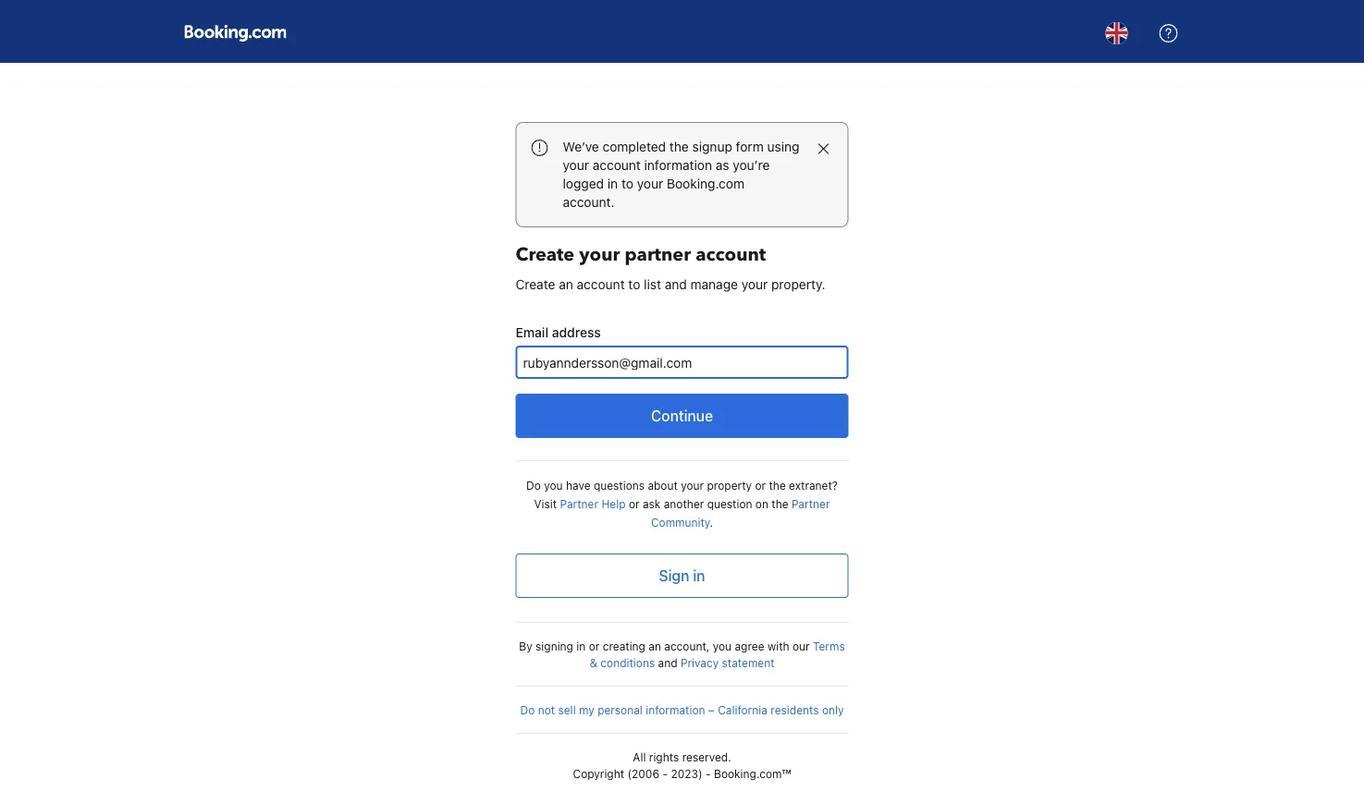 Task type: vqa. For each thing, say whether or not it's contained in the screenshot.
California
yes



Task type: locate. For each thing, give the bounding box(es) containing it.
.
[[710, 516, 713, 529], [728, 751, 731, 764]]

to down completed
[[622, 176, 634, 191]]

address
[[552, 325, 601, 340]]

rights
[[649, 751, 679, 764]]

0 vertical spatial or
[[755, 479, 766, 492]]

Email address email field
[[516, 346, 849, 379]]

2 horizontal spatial or
[[755, 479, 766, 492]]

account
[[593, 158, 641, 173], [696, 242, 766, 268], [577, 277, 625, 292]]

the right on
[[772, 498, 789, 511]]

create your partner account element
[[516, 242, 849, 294]]

all
[[633, 751, 646, 764]]

(2006
[[628, 768, 660, 781]]

an inside create your partner account create an account to list and manage your property.
[[559, 277, 573, 292]]

copyright
[[573, 768, 624, 781]]

sign in
[[659, 567, 705, 585]]

create up email
[[516, 277, 555, 292]]

1 vertical spatial and
[[658, 657, 678, 670]]

the left signup
[[670, 139, 689, 154]]

form
[[736, 139, 764, 154]]

- down reserved
[[706, 768, 711, 781]]

sign in link
[[516, 554, 849, 598]]

partner
[[560, 498, 599, 511], [792, 498, 830, 511]]

do for do not sell my personal information – california residents only
[[520, 704, 535, 717]]

2 horizontal spatial in
[[693, 567, 705, 585]]

you up visit
[[544, 479, 563, 492]]

0 horizontal spatial .
[[710, 516, 713, 529]]

only
[[822, 704, 844, 717]]

your inside do you have questions about your property or the extranet? visit
[[681, 479, 704, 492]]

continue
[[651, 407, 713, 425]]

an for signing
[[649, 640, 661, 653]]

to
[[622, 176, 634, 191], [628, 277, 640, 292]]

1 horizontal spatial .
[[728, 751, 731, 764]]

1 horizontal spatial in
[[608, 176, 618, 191]]

you're
[[733, 158, 770, 173]]

0 vertical spatial an
[[559, 277, 573, 292]]

0 vertical spatial account
[[593, 158, 641, 173]]

question
[[707, 498, 752, 511]]

1 vertical spatial .
[[728, 751, 731, 764]]

we've
[[563, 139, 599, 154]]

your right manage
[[742, 277, 768, 292]]

or
[[755, 479, 766, 492], [629, 498, 640, 511], [589, 640, 600, 653]]

sign in button
[[516, 554, 849, 598]]

to left list on the left top of page
[[628, 277, 640, 292]]

or up on
[[755, 479, 766, 492]]

email
[[516, 325, 549, 340]]

1 vertical spatial do
[[520, 704, 535, 717]]

create down account.
[[516, 242, 575, 268]]

0 vertical spatial do
[[526, 479, 541, 492]]

in right signing on the left of page
[[577, 640, 586, 653]]

account left list on the left top of page
[[577, 277, 625, 292]]

your up another
[[681, 479, 704, 492]]

your
[[563, 158, 589, 173], [637, 176, 663, 191], [579, 242, 620, 268], [742, 277, 768, 292], [681, 479, 704, 492]]

about
[[648, 479, 678, 492]]

-
[[663, 768, 668, 781], [706, 768, 711, 781]]

or left ask
[[629, 498, 640, 511]]

do up visit
[[526, 479, 541, 492]]

2 vertical spatial in
[[577, 640, 586, 653]]

1 vertical spatial an
[[649, 640, 661, 653]]

0 horizontal spatial -
[[663, 768, 668, 781]]

information
[[644, 158, 712, 173], [646, 704, 705, 717]]

by signing in or creating an account, you agree with our
[[519, 640, 813, 653]]

partner inside partner community
[[792, 498, 830, 511]]

2 vertical spatial the
[[772, 498, 789, 511]]

information left the – on the right bottom
[[646, 704, 705, 717]]

an
[[559, 277, 573, 292], [649, 640, 661, 653]]

do left not
[[520, 704, 535, 717]]

in right 'logged'
[[608, 176, 618, 191]]

create your partner account create an account to list and manage your property.
[[516, 242, 826, 292]]

1 vertical spatial create
[[516, 277, 555, 292]]

create
[[516, 242, 575, 268], [516, 277, 555, 292]]

partner down have
[[560, 498, 599, 511]]

information up "booking.com"
[[644, 158, 712, 173]]

conditions
[[601, 657, 655, 670]]

agree
[[735, 640, 765, 653]]

with
[[768, 640, 790, 653]]

we've completed the signup form using your account information as you're logged in to your booking.com account.
[[563, 139, 800, 210]]

1 horizontal spatial -
[[706, 768, 711, 781]]

do
[[526, 479, 541, 492], [520, 704, 535, 717]]

1 horizontal spatial an
[[649, 640, 661, 653]]

2 vertical spatial or
[[589, 640, 600, 653]]

sign
[[659, 567, 689, 585]]

email address
[[516, 325, 601, 340]]

1 vertical spatial to
[[628, 277, 640, 292]]

–
[[708, 704, 715, 717]]

partner down extranet?
[[792, 498, 830, 511]]

0 vertical spatial create
[[516, 242, 575, 268]]

terms
[[813, 640, 845, 653]]

property
[[707, 479, 752, 492]]

in
[[608, 176, 618, 191], [693, 567, 705, 585], [577, 640, 586, 653]]

2 partner from the left
[[792, 498, 830, 511]]

0 vertical spatial and
[[665, 277, 687, 292]]

0 vertical spatial to
[[622, 176, 634, 191]]

the left extranet?
[[769, 479, 786, 492]]

1 vertical spatial you
[[713, 640, 732, 653]]

and
[[665, 277, 687, 292], [658, 657, 678, 670]]

0 vertical spatial in
[[608, 176, 618, 191]]

. up booking.com™
[[728, 751, 731, 764]]

terms & conditions
[[590, 640, 845, 670]]

booking.com™
[[714, 768, 791, 781]]

an right creating
[[649, 640, 661, 653]]

partner help or ask another question on the
[[560, 498, 792, 511]]

you
[[544, 479, 563, 492], [713, 640, 732, 653]]

or up &
[[589, 640, 600, 653]]

0 horizontal spatial in
[[577, 640, 586, 653]]

1 vertical spatial information
[[646, 704, 705, 717]]

do inside do you have questions about your property or the extranet? visit
[[526, 479, 541, 492]]

0 horizontal spatial partner
[[560, 498, 599, 511]]

2 vertical spatial account
[[577, 277, 625, 292]]

list
[[644, 277, 661, 292]]

0 horizontal spatial or
[[589, 640, 600, 653]]

1 vertical spatial in
[[693, 567, 705, 585]]

an up "email address"
[[559, 277, 573, 292]]

on
[[756, 498, 769, 511]]

booking.com
[[667, 176, 745, 191]]

account down completed
[[593, 158, 641, 173]]

0 vertical spatial the
[[670, 139, 689, 154]]

another
[[664, 498, 704, 511]]

signup
[[692, 139, 732, 154]]

1 vertical spatial the
[[769, 479, 786, 492]]

0 vertical spatial you
[[544, 479, 563, 492]]

manage
[[691, 277, 738, 292]]

0 horizontal spatial you
[[544, 479, 563, 492]]

1 partner from the left
[[560, 498, 599, 511]]

2023)
[[671, 768, 703, 781]]

account up manage
[[696, 242, 766, 268]]

2 create from the top
[[516, 277, 555, 292]]

and inside create your partner account create an account to list and manage your property.
[[665, 277, 687, 292]]

extranet?
[[789, 479, 838, 492]]

the
[[670, 139, 689, 154], [769, 479, 786, 492], [772, 498, 789, 511]]

logged
[[563, 176, 604, 191]]

personal
[[598, 704, 643, 717]]

questions
[[594, 479, 645, 492]]

0 horizontal spatial an
[[559, 277, 573, 292]]

- down rights
[[663, 768, 668, 781]]

. down question in the bottom of the page
[[710, 516, 713, 529]]

in right "sign"
[[693, 567, 705, 585]]

1 vertical spatial or
[[629, 498, 640, 511]]

. inside all rights reserved . copyright (2006 - 2023) - booking.com™
[[728, 751, 731, 764]]

and right list on the left top of page
[[665, 277, 687, 292]]

your down completed
[[637, 176, 663, 191]]

1 horizontal spatial partner
[[792, 498, 830, 511]]

you up privacy statement link
[[713, 640, 732, 653]]

you inside do you have questions about your property or the extranet? visit
[[544, 479, 563, 492]]

and down by signing in or creating an account, you agree with our
[[658, 657, 678, 670]]

0 vertical spatial information
[[644, 158, 712, 173]]

1 horizontal spatial or
[[629, 498, 640, 511]]

information inside we've completed the signup form using your account information as you're logged in to your booking.com account.
[[644, 158, 712, 173]]

to inside we've completed the signup form using your account information as you're logged in to your booking.com account.
[[622, 176, 634, 191]]



Task type: describe. For each thing, give the bounding box(es) containing it.
the inside do you have questions about your property or the extranet? visit
[[769, 479, 786, 492]]

property.
[[771, 277, 826, 292]]

partner for partner community
[[792, 498, 830, 511]]

or inside do you have questions about your property or the extranet? visit
[[755, 479, 766, 492]]

by
[[519, 640, 533, 653]]

completed
[[603, 139, 666, 154]]

1 vertical spatial account
[[696, 242, 766, 268]]

as
[[716, 158, 729, 173]]

privacy
[[681, 657, 719, 670]]

do not sell my personal information – california residents only
[[520, 704, 844, 717]]

account,
[[664, 640, 710, 653]]

my
[[579, 704, 595, 717]]

ask
[[643, 498, 661, 511]]

have
[[566, 479, 591, 492]]

in inside button
[[693, 567, 705, 585]]

do you have questions about your property or the extranet? visit
[[526, 479, 838, 511]]

in inside we've completed the signup form using your account information as you're logged in to your booking.com account.
[[608, 176, 618, 191]]

privacy statement link
[[681, 657, 775, 670]]

the inside we've completed the signup form using your account information as you're logged in to your booking.com account.
[[670, 139, 689, 154]]

visit
[[534, 498, 557, 511]]

continue button
[[516, 394, 849, 438]]

statement
[[722, 657, 775, 670]]

signing
[[536, 640, 573, 653]]

an for your
[[559, 277, 573, 292]]

account inside we've completed the signup form using your account information as you're logged in to your booking.com account.
[[593, 158, 641, 173]]

do for do you have questions about your property or the extranet? visit
[[526, 479, 541, 492]]

california
[[718, 704, 768, 717]]

1 - from the left
[[663, 768, 668, 781]]

0 vertical spatial .
[[710, 516, 713, 529]]

help
[[602, 498, 626, 511]]

&
[[590, 657, 598, 670]]

sell
[[558, 704, 576, 717]]

partner help link
[[560, 498, 626, 511]]

do not sell my personal information – california residents only link
[[520, 704, 844, 717]]

using
[[767, 139, 800, 154]]

2 - from the left
[[706, 768, 711, 781]]

community
[[651, 516, 710, 529]]

your down we've
[[563, 158, 589, 173]]

creating
[[603, 640, 646, 653]]

1 create from the top
[[516, 242, 575, 268]]

residents
[[771, 704, 819, 717]]

account.
[[563, 195, 615, 210]]

partner
[[625, 242, 691, 268]]

partner for partner help or ask another question on the
[[560, 498, 599, 511]]

your down account.
[[579, 242, 620, 268]]

partner community link
[[651, 498, 830, 529]]

reserved
[[682, 751, 728, 764]]

1 horizontal spatial you
[[713, 640, 732, 653]]

our
[[793, 640, 810, 653]]

all rights reserved . copyright (2006 - 2023) - booking.com™
[[573, 751, 791, 781]]

partner community
[[651, 498, 830, 529]]

and privacy statement
[[655, 657, 775, 670]]

not
[[538, 704, 555, 717]]

terms & conditions link
[[590, 640, 845, 670]]

to inside create your partner account create an account to list and manage your property.
[[628, 277, 640, 292]]



